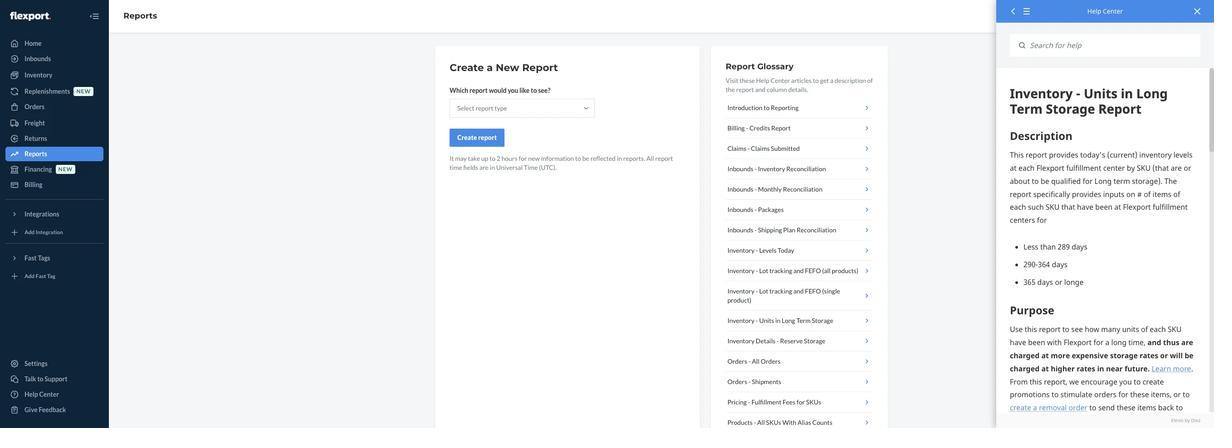 Task type: vqa. For each thing, say whether or not it's contained in the screenshot.
an
no



Task type: describe. For each thing, give the bounding box(es) containing it.
tracking for (single
[[770, 288, 793, 296]]

column
[[767, 86, 788, 94]]

orders - all orders
[[728, 358, 781, 366]]

reconciliation for inbounds - monthly reconciliation
[[783, 186, 823, 193]]

all for products
[[758, 419, 765, 427]]

lot for inventory - lot tracking and fefo (all products)
[[760, 267, 769, 275]]

inbounds - packages
[[728, 206, 784, 214]]

billing link
[[5, 178, 104, 192]]

lot for inventory - lot tracking and fefo (single product)
[[760, 288, 769, 296]]

with
[[783, 419, 797, 427]]

give feedback
[[25, 407, 66, 414]]

new for replenishments
[[76, 88, 91, 95]]

(utc).
[[539, 164, 557, 172]]

reserve
[[781, 338, 803, 345]]

and inside visit these help center articles to get a description of the report and column details.
[[756, 86, 766, 94]]

introduction to reporting
[[728, 104, 799, 112]]

credits
[[750, 124, 771, 132]]

details.
[[789, 86, 809, 94]]

orders for orders - shipments
[[728, 379, 748, 386]]

- for inbounds - packages
[[755, 206, 757, 214]]

add for add integration
[[25, 229, 35, 236]]

fulfillment
[[752, 399, 782, 407]]

settings link
[[5, 357, 104, 372]]

inbounds - monthly reconciliation
[[728, 186, 823, 193]]

a inside visit these help center articles to get a description of the report and column details.
[[831, 77, 834, 84]]

fields
[[464, 164, 479, 172]]

of
[[868, 77, 873, 84]]

monthly
[[758, 186, 782, 193]]

fees
[[783, 399, 796, 407]]

Search search field
[[1026, 34, 1201, 57]]

products - all skus with alias counts button
[[726, 414, 874, 429]]

home
[[25, 39, 42, 47]]

in inside button
[[776, 317, 781, 325]]

levels
[[760, 247, 777, 255]]

reflected
[[591, 155, 616, 163]]

and for inventory - lot tracking and fefo (single product)
[[794, 288, 804, 296]]

new for financing
[[58, 166, 73, 173]]

inventory - levels today button
[[726, 241, 874, 261]]

inbounds - shipping plan reconciliation button
[[726, 221, 874, 241]]

fast inside dropdown button
[[25, 255, 37, 262]]

- for products - all skus with alias counts
[[754, 419, 756, 427]]

tags
[[38, 255, 50, 262]]

and for inventory - lot tracking and fefo (all products)
[[794, 267, 804, 275]]

freight link
[[5, 116, 104, 131]]

1 vertical spatial skus
[[767, 419, 782, 427]]

information
[[541, 155, 574, 163]]

1 vertical spatial help center
[[25, 391, 59, 399]]

visit these help center articles to get a description of the report and column details.
[[726, 77, 873, 94]]

which report would you like to see?
[[450, 87, 551, 94]]

inventory for inventory - lot tracking and fefo (all products)
[[728, 267, 755, 275]]

give feedback button
[[5, 404, 104, 418]]

products - all skus with alias counts
[[728, 419, 833, 427]]

- for inventory - units in long term storage
[[756, 317, 758, 325]]

long
[[782, 317, 796, 325]]

1 claims from the left
[[728, 145, 747, 153]]

pricing
[[728, 399, 747, 407]]

report for select report type
[[476, 104, 494, 112]]

for inside pricing - fulfillment fees for skus button
[[797, 399, 805, 407]]

fefo for (single
[[805, 288, 821, 296]]

inbounds - inventory reconciliation
[[728, 165, 826, 173]]

add for add fast tag
[[25, 273, 35, 280]]

add integration
[[25, 229, 63, 236]]

2 horizontal spatial help
[[1088, 7, 1102, 15]]

inventory - units in long term storage button
[[726, 311, 874, 332]]

flexport logo image
[[10, 12, 51, 21]]

the
[[726, 86, 735, 94]]

talk
[[25, 376, 36, 384]]

create report
[[458, 134, 497, 142]]

0 vertical spatial center
[[1104, 7, 1124, 15]]

- for inbounds - inventory reconciliation
[[755, 165, 757, 173]]

- for inbounds - monthly reconciliation
[[755, 186, 757, 193]]

billing for billing
[[25, 181, 42, 189]]

elevio by dixa link
[[1011, 418, 1201, 424]]

0 vertical spatial reports link
[[123, 11, 157, 21]]

billing for billing - credits report
[[728, 124, 745, 132]]

orders - shipments
[[728, 379, 782, 386]]

returns
[[25, 135, 47, 143]]

inventory for inventory details - reserve storage
[[728, 338, 755, 345]]

hours
[[502, 155, 518, 163]]

inventory - units in long term storage
[[728, 317, 834, 325]]

details
[[756, 338, 776, 345]]

like
[[520, 87, 530, 94]]

term
[[797, 317, 811, 325]]

integrations
[[25, 211, 59, 218]]

which
[[450, 87, 469, 94]]

- for billing - credits report
[[747, 124, 749, 132]]

dixa
[[1192, 418, 1201, 424]]

packages
[[758, 206, 784, 214]]

help inside help center link
[[25, 391, 38, 399]]

inbounds - monthly reconciliation button
[[726, 180, 874, 200]]

inventory link
[[5, 68, 104, 83]]

center inside help center link
[[39, 391, 59, 399]]

pricing - fulfillment fees for skus
[[728, 399, 822, 407]]

integrations button
[[5, 207, 104, 222]]

reporting
[[771, 104, 799, 112]]

orders - shipments button
[[726, 373, 874, 393]]

2 claims from the left
[[751, 145, 770, 153]]

orders - all orders button
[[726, 352, 874, 373]]

fast tags button
[[5, 251, 104, 266]]

select report type
[[458, 104, 507, 112]]

help center link
[[5, 388, 104, 403]]

- for inbounds - shipping plan reconciliation
[[755, 227, 757, 234]]

tag
[[47, 273, 55, 280]]

fast tags
[[25, 255, 50, 262]]

talk to support button
[[5, 373, 104, 387]]

report inside visit these help center articles to get a description of the report and column details.
[[737, 86, 754, 94]]



Task type: locate. For each thing, give the bounding box(es) containing it.
1 vertical spatial center
[[771, 77, 791, 84]]

elevio
[[1172, 418, 1184, 424]]

you
[[508, 87, 519, 94]]

add integration link
[[5, 226, 104, 240]]

fefo
[[805, 267, 821, 275], [805, 288, 821, 296]]

1 vertical spatial fast
[[36, 273, 46, 280]]

all for orders
[[752, 358, 760, 366]]

1 horizontal spatial reports link
[[123, 11, 157, 21]]

0 horizontal spatial report
[[522, 62, 558, 74]]

report for create a new report
[[522, 62, 558, 74]]

1 vertical spatial reports link
[[5, 147, 104, 162]]

report inside create report button
[[479, 134, 497, 142]]

inventory inside the inbounds - inventory reconciliation button
[[758, 165, 786, 173]]

0 vertical spatial lot
[[760, 267, 769, 275]]

create up may
[[458, 134, 477, 142]]

new up billing link
[[58, 166, 73, 173]]

help
[[1088, 7, 1102, 15], [757, 77, 770, 84], [25, 391, 38, 399]]

0 vertical spatial all
[[647, 155, 654, 163]]

talk to support
[[25, 376, 67, 384]]

report up select report type on the left top of page
[[470, 87, 488, 94]]

all inside it may take up to 2 hours for new information to be reflected in reports. all report time fields are in universal time (utc).
[[647, 155, 654, 163]]

all up orders - shipments
[[752, 358, 760, 366]]

billing down financing
[[25, 181, 42, 189]]

1 vertical spatial billing
[[25, 181, 42, 189]]

it
[[450, 155, 454, 163]]

new
[[76, 88, 91, 95], [528, 155, 540, 163], [58, 166, 73, 173]]

report inside it may take up to 2 hours for new information to be reflected in reports. all report time fields are in universal time (utc).
[[656, 155, 673, 163]]

to inside visit these help center articles to get a description of the report and column details.
[[813, 77, 819, 84]]

add down fast tags
[[25, 273, 35, 280]]

inbounds for inbounds - packages
[[728, 206, 754, 214]]

all inside orders - all orders button
[[752, 358, 760, 366]]

for right 'fees' on the bottom right of page
[[797, 399, 805, 407]]

- inside billing - credits report button
[[747, 124, 749, 132]]

0 horizontal spatial for
[[519, 155, 527, 163]]

submitted
[[771, 145, 800, 153]]

1 vertical spatial in
[[490, 164, 495, 172]]

center inside visit these help center articles to get a description of the report and column details.
[[771, 77, 791, 84]]

0 horizontal spatial reports link
[[5, 147, 104, 162]]

in left long at right bottom
[[776, 317, 781, 325]]

create report button
[[450, 129, 505, 147]]

inbounds for inbounds - shipping plan reconciliation
[[728, 227, 754, 234]]

feedback
[[39, 407, 66, 414]]

inventory inside inventory - units in long term storage button
[[728, 317, 755, 325]]

report right reports.
[[656, 155, 673, 163]]

- for inventory - levels today
[[756, 247, 758, 255]]

2 tracking from the top
[[770, 288, 793, 296]]

0 vertical spatial add
[[25, 229, 35, 236]]

0 horizontal spatial help center
[[25, 391, 59, 399]]

storage
[[812, 317, 834, 325], [804, 338, 826, 345]]

2 add from the top
[[25, 273, 35, 280]]

help down report glossary
[[757, 77, 770, 84]]

storage inside inventory details - reserve storage button
[[804, 338, 826, 345]]

description
[[835, 77, 867, 84]]

0 horizontal spatial in
[[490, 164, 495, 172]]

settings
[[25, 360, 48, 368]]

lot inside inventory - lot tracking and fefo (single product)
[[760, 288, 769, 296]]

0 vertical spatial new
[[76, 88, 91, 95]]

report
[[737, 86, 754, 94], [470, 87, 488, 94], [476, 104, 494, 112], [479, 134, 497, 142], [656, 155, 673, 163]]

add left "integration" in the left of the page
[[25, 229, 35, 236]]

lot down inventory - levels today
[[760, 267, 769, 275]]

inventory - lot tracking and fefo (all products)
[[728, 267, 859, 275]]

1 horizontal spatial help
[[757, 77, 770, 84]]

report up see?
[[522, 62, 558, 74]]

- left "levels"
[[756, 247, 758, 255]]

1 vertical spatial reconciliation
[[783, 186, 823, 193]]

1 add from the top
[[25, 229, 35, 236]]

add fast tag
[[25, 273, 55, 280]]

all right reports.
[[647, 155, 654, 163]]

1 horizontal spatial for
[[797, 399, 805, 407]]

product)
[[728, 297, 752, 305]]

- inside inventory details - reserve storage button
[[777, 338, 779, 345]]

- inside pricing - fulfillment fees for skus button
[[749, 399, 751, 407]]

to left get
[[813, 77, 819, 84]]

and down the inventory - lot tracking and fefo (all products) button
[[794, 288, 804, 296]]

to right the talk
[[37, 376, 43, 384]]

these
[[740, 77, 755, 84]]

- for inventory - lot tracking and fefo (all products)
[[756, 267, 758, 275]]

0 vertical spatial fefo
[[805, 267, 821, 275]]

type
[[495, 104, 507, 112]]

center up "search" search field
[[1104, 7, 1124, 15]]

- left shipping
[[755, 227, 757, 234]]

0 horizontal spatial help
[[25, 391, 38, 399]]

orders up shipments
[[761, 358, 781, 366]]

inventory inside inventory - lot tracking and fefo (single product)
[[728, 288, 755, 296]]

fefo left (single
[[805, 288, 821, 296]]

inventory
[[25, 71, 52, 79], [758, 165, 786, 173], [728, 247, 755, 255], [728, 267, 755, 275], [728, 288, 755, 296], [728, 317, 755, 325], [728, 338, 755, 345]]

tracking down the "inventory - lot tracking and fefo (all products)"
[[770, 288, 793, 296]]

inventory inside inventory details - reserve storage button
[[728, 338, 755, 345]]

inventory inside inventory link
[[25, 71, 52, 79]]

0 vertical spatial create
[[450, 62, 484, 74]]

shipping
[[758, 227, 782, 234]]

- right pricing
[[749, 399, 751, 407]]

lot
[[760, 267, 769, 275], [760, 288, 769, 296]]

help center up "search" search field
[[1088, 7, 1124, 15]]

2 vertical spatial new
[[58, 166, 73, 173]]

- inside claims - claims submitted button
[[748, 145, 750, 153]]

inbounds down claims - claims submitted
[[728, 165, 754, 173]]

1 horizontal spatial report
[[726, 62, 755, 72]]

orders for orders
[[25, 103, 45, 111]]

claims - claims submitted
[[728, 145, 800, 153]]

- for inventory - lot tracking and fefo (single product)
[[756, 288, 758, 296]]

reconciliation inside inbounds - shipping plan reconciliation button
[[797, 227, 837, 234]]

inbounds down inbounds - packages
[[728, 227, 754, 234]]

0 vertical spatial help center
[[1088, 7, 1124, 15]]

1 fefo from the top
[[805, 267, 821, 275]]

add inside 'link'
[[25, 229, 35, 236]]

1 vertical spatial lot
[[760, 288, 769, 296]]

1 vertical spatial create
[[458, 134, 477, 142]]

report inside button
[[772, 124, 791, 132]]

and down inventory - levels today button
[[794, 267, 804, 275]]

inventory inside the inventory - lot tracking and fefo (all products) button
[[728, 267, 755, 275]]

2 fefo from the top
[[805, 288, 821, 296]]

0 horizontal spatial billing
[[25, 181, 42, 189]]

billing - credits report
[[728, 124, 791, 132]]

inbounds inside 'button'
[[728, 206, 754, 214]]

inventory - lot tracking and fefo (single product)
[[728, 288, 841, 305]]

1 horizontal spatial in
[[617, 155, 622, 163]]

inbounds for inbounds - monthly reconciliation
[[728, 186, 754, 193]]

returns link
[[5, 132, 104, 146]]

reconciliation
[[787, 165, 826, 173], [783, 186, 823, 193], [797, 227, 837, 234]]

2 lot from the top
[[760, 288, 769, 296]]

create a new report
[[450, 62, 558, 74]]

1 horizontal spatial skus
[[807, 399, 822, 407]]

0 vertical spatial and
[[756, 86, 766, 94]]

- left packages
[[755, 206, 757, 214]]

1 vertical spatial for
[[797, 399, 805, 407]]

create inside button
[[458, 134, 477, 142]]

inventory down inventory - levels today
[[728, 267, 755, 275]]

2 vertical spatial reconciliation
[[797, 227, 837, 234]]

new inside it may take up to 2 hours for new information to be reflected in reports. all report time fields are in universal time (utc).
[[528, 155, 540, 163]]

1 tracking from the top
[[770, 267, 793, 275]]

inbounds
[[25, 55, 51, 63], [728, 165, 754, 173], [728, 186, 754, 193], [728, 206, 754, 214], [728, 227, 754, 234]]

- down claims - claims submitted
[[755, 165, 757, 173]]

units
[[760, 317, 775, 325]]

close navigation image
[[89, 11, 100, 22]]

inventory - lot tracking and fefo (all products) button
[[726, 261, 874, 282]]

0 horizontal spatial new
[[58, 166, 73, 173]]

orders for orders - all orders
[[728, 358, 748, 366]]

- up orders - shipments
[[749, 358, 751, 366]]

2 horizontal spatial report
[[772, 124, 791, 132]]

report down these
[[737, 86, 754, 94]]

1 horizontal spatial center
[[771, 77, 791, 84]]

reports inside "link"
[[25, 150, 47, 158]]

0 horizontal spatial a
[[487, 62, 493, 74]]

1 vertical spatial fefo
[[805, 288, 821, 296]]

report
[[522, 62, 558, 74], [726, 62, 755, 72], [772, 124, 791, 132]]

0 vertical spatial skus
[[807, 399, 822, 407]]

all right products
[[758, 419, 765, 427]]

reconciliation down the inbounds - packages 'button' at the right of page
[[797, 227, 837, 234]]

be
[[583, 155, 590, 163]]

new
[[496, 62, 520, 74]]

tracking inside inventory - lot tracking and fefo (single product)
[[770, 288, 793, 296]]

1 vertical spatial storage
[[804, 338, 826, 345]]

0 vertical spatial a
[[487, 62, 493, 74]]

1 vertical spatial and
[[794, 267, 804, 275]]

products)
[[832, 267, 859, 275]]

in left reports.
[[617, 155, 622, 163]]

inbounds for inbounds
[[25, 55, 51, 63]]

- inside inventory - units in long term storage button
[[756, 317, 758, 325]]

inventory for inventory - levels today
[[728, 247, 755, 255]]

2 vertical spatial in
[[776, 317, 781, 325]]

by
[[1186, 418, 1191, 424]]

new up orders link
[[76, 88, 91, 95]]

universal
[[496, 164, 523, 172]]

orders up the freight
[[25, 103, 45, 111]]

lot up units
[[760, 288, 769, 296]]

inventory left "levels"
[[728, 247, 755, 255]]

2 vertical spatial help
[[25, 391, 38, 399]]

inbounds - shipping plan reconciliation
[[728, 227, 837, 234]]

- inside inventory - lot tracking and fefo (single product)
[[756, 288, 758, 296]]

it may take up to 2 hours for new information to be reflected in reports. all report time fields are in universal time (utc).
[[450, 155, 673, 172]]

time
[[524, 164, 538, 172]]

center up column
[[771, 77, 791, 84]]

all inside products - all skus with alias counts button
[[758, 419, 765, 427]]

a right get
[[831, 77, 834, 84]]

2 vertical spatial center
[[39, 391, 59, 399]]

replenishments
[[25, 88, 70, 95]]

1 vertical spatial tracking
[[770, 288, 793, 296]]

0 vertical spatial for
[[519, 155, 527, 163]]

financing
[[25, 166, 52, 173]]

would
[[489, 87, 507, 94]]

skus left with
[[767, 419, 782, 427]]

1 horizontal spatial help center
[[1088, 7, 1124, 15]]

1 horizontal spatial claims
[[751, 145, 770, 153]]

- inside the inbounds - inventory reconciliation button
[[755, 165, 757, 173]]

billing inside billing - credits report button
[[728, 124, 745, 132]]

reconciliation inside inbounds - monthly reconciliation button
[[783, 186, 823, 193]]

- inside orders - shipments button
[[749, 379, 751, 386]]

inventory for inventory - units in long term storage
[[728, 317, 755, 325]]

orders up pricing
[[728, 379, 748, 386]]

fast left tag
[[36, 273, 46, 280]]

billing down introduction
[[728, 124, 745, 132]]

counts
[[813, 419, 833, 427]]

0 vertical spatial help
[[1088, 7, 1102, 15]]

2 vertical spatial and
[[794, 288, 804, 296]]

- left shipments
[[749, 379, 751, 386]]

report up these
[[726, 62, 755, 72]]

0 vertical spatial reports
[[123, 11, 157, 21]]

inventory details - reserve storage
[[728, 338, 826, 345]]

a left new
[[487, 62, 493, 74]]

reconciliation down the inbounds - inventory reconciliation button
[[783, 186, 823, 193]]

for inside it may take up to 2 hours for new information to be reflected in reports. all report time fields are in universal time (utc).
[[519, 155, 527, 163]]

1 horizontal spatial billing
[[728, 124, 745, 132]]

storage right reserve
[[804, 338, 826, 345]]

2 horizontal spatial center
[[1104, 7, 1124, 15]]

fefo inside inventory - lot tracking and fefo (single product)
[[805, 288, 821, 296]]

- up the inventory - units in long term storage
[[756, 288, 758, 296]]

to right like
[[531, 87, 537, 94]]

inventory for inventory
[[25, 71, 52, 79]]

- for pricing - fulfillment fees for skus
[[749, 399, 751, 407]]

tracking down today
[[770, 267, 793, 275]]

- inside inbounds - shipping plan reconciliation button
[[755, 227, 757, 234]]

1 horizontal spatial reports
[[123, 11, 157, 21]]

glossary
[[758, 62, 794, 72]]

0 vertical spatial in
[[617, 155, 622, 163]]

inventory down product)
[[728, 317, 755, 325]]

0 vertical spatial reconciliation
[[787, 165, 826, 173]]

see?
[[538, 87, 551, 94]]

billing inside billing link
[[25, 181, 42, 189]]

alias
[[798, 419, 812, 427]]

- left credits
[[747, 124, 749, 132]]

give
[[25, 407, 38, 414]]

inbounds - packages button
[[726, 200, 874, 221]]

center
[[1104, 7, 1124, 15], [771, 77, 791, 84], [39, 391, 59, 399]]

(single
[[823, 288, 841, 296]]

introduction
[[728, 104, 763, 112]]

inbounds down home at left top
[[25, 55, 51, 63]]

1 vertical spatial new
[[528, 155, 540, 163]]

claims down billing - credits report
[[728, 145, 747, 153]]

report for billing - credits report
[[772, 124, 791, 132]]

today
[[778, 247, 795, 255]]

0 horizontal spatial center
[[39, 391, 59, 399]]

articles
[[792, 77, 812, 84]]

- inside orders - all orders button
[[749, 358, 751, 366]]

to inside "button"
[[37, 376, 43, 384]]

all
[[647, 155, 654, 163], [752, 358, 760, 366], [758, 419, 765, 427]]

claims down credits
[[751, 145, 770, 153]]

0 vertical spatial billing
[[728, 124, 745, 132]]

- right products
[[754, 419, 756, 427]]

reports
[[123, 11, 157, 21], [25, 150, 47, 158]]

take
[[468, 155, 480, 163]]

elevio by dixa
[[1172, 418, 1201, 424]]

- for claims - claims submitted
[[748, 145, 750, 153]]

reconciliation inside the inbounds - inventory reconciliation button
[[787, 165, 826, 173]]

skus up counts
[[807, 399, 822, 407]]

and left column
[[756, 86, 766, 94]]

to
[[813, 77, 819, 84], [531, 87, 537, 94], [764, 104, 770, 112], [490, 155, 496, 163], [576, 155, 581, 163], [37, 376, 43, 384]]

help up "search" search field
[[1088, 7, 1102, 15]]

create for create report
[[458, 134, 477, 142]]

select
[[458, 104, 475, 112]]

report up up
[[479, 134, 497, 142]]

1 vertical spatial add
[[25, 273, 35, 280]]

1 vertical spatial all
[[752, 358, 760, 366]]

0 horizontal spatial skus
[[767, 419, 782, 427]]

create up the which
[[450, 62, 484, 74]]

- inside the inventory - lot tracking and fefo (all products) button
[[756, 267, 758, 275]]

products
[[728, 419, 753, 427]]

inbounds up inbounds - packages
[[728, 186, 754, 193]]

to left 2
[[490, 155, 496, 163]]

0 vertical spatial tracking
[[770, 267, 793, 275]]

center down talk to support
[[39, 391, 59, 399]]

2 vertical spatial all
[[758, 419, 765, 427]]

inventory up replenishments
[[25, 71, 52, 79]]

(all
[[823, 267, 831, 275]]

home link
[[5, 36, 104, 51]]

inventory for inventory - lot tracking and fefo (single product)
[[728, 288, 755, 296]]

help inside visit these help center articles to get a description of the report and column details.
[[757, 77, 770, 84]]

storage inside inventory - units in long term storage button
[[812, 317, 834, 325]]

2 horizontal spatial in
[[776, 317, 781, 325]]

1 vertical spatial reports
[[25, 150, 47, 158]]

- for orders - all orders
[[749, 358, 751, 366]]

inventory up monthly
[[758, 165, 786, 173]]

reports.
[[624, 155, 646, 163]]

tracking for (all
[[770, 267, 793, 275]]

- inside inbounds - monthly reconciliation button
[[755, 186, 757, 193]]

- left monthly
[[755, 186, 757, 193]]

to left the reporting
[[764, 104, 770, 112]]

fefo left (all in the right of the page
[[805, 267, 821, 275]]

storage right term
[[812, 317, 834, 325]]

skus
[[807, 399, 822, 407], [767, 419, 782, 427]]

reconciliation for inbounds - inventory reconciliation
[[787, 165, 826, 173]]

0 vertical spatial storage
[[812, 317, 834, 325]]

0 vertical spatial fast
[[25, 255, 37, 262]]

- left units
[[756, 317, 758, 325]]

1 horizontal spatial a
[[831, 77, 834, 84]]

report left type
[[476, 104, 494, 112]]

0 horizontal spatial claims
[[728, 145, 747, 153]]

- right details
[[777, 338, 779, 345]]

1 horizontal spatial new
[[76, 88, 91, 95]]

inbounds left packages
[[728, 206, 754, 214]]

inventory inside inventory - levels today button
[[728, 247, 755, 255]]

inbounds inside button
[[728, 227, 754, 234]]

inventory up product)
[[728, 288, 755, 296]]

help up the give
[[25, 391, 38, 399]]

reconciliation down claims - claims submitted button at right
[[787, 165, 826, 173]]

to inside button
[[764, 104, 770, 112]]

create for create a new report
[[450, 62, 484, 74]]

1 lot from the top
[[760, 267, 769, 275]]

- down inventory - levels today
[[756, 267, 758, 275]]

orders up orders - shipments
[[728, 358, 748, 366]]

report for which report would you like to see?
[[470, 87, 488, 94]]

inbounds for inbounds - inventory reconciliation
[[728, 165, 754, 173]]

help center up give feedback
[[25, 391, 59, 399]]

are
[[480, 164, 489, 172]]

fefo for (all
[[805, 267, 821, 275]]

for up time
[[519, 155, 527, 163]]

report for create report
[[479, 134, 497, 142]]

- down billing - credits report
[[748, 145, 750, 153]]

- inside the inbounds - packages 'button'
[[755, 206, 757, 214]]

new up time
[[528, 155, 540, 163]]

0 horizontal spatial reports
[[25, 150, 47, 158]]

shipments
[[752, 379, 782, 386]]

and inside inventory - lot tracking and fefo (single product)
[[794, 288, 804, 296]]

to left the be
[[576, 155, 581, 163]]

tracking
[[770, 267, 793, 275], [770, 288, 793, 296]]

fast left tags
[[25, 255, 37, 262]]

1 vertical spatial help
[[757, 77, 770, 84]]

- inside products - all skus with alias counts button
[[754, 419, 756, 427]]

- inside inventory - levels today button
[[756, 247, 758, 255]]

- for orders - shipments
[[749, 379, 751, 386]]

1 vertical spatial a
[[831, 77, 834, 84]]

2 horizontal spatial new
[[528, 155, 540, 163]]

inventory up orders - all orders
[[728, 338, 755, 345]]

report down the reporting
[[772, 124, 791, 132]]

up
[[482, 155, 489, 163]]

in right are
[[490, 164, 495, 172]]



